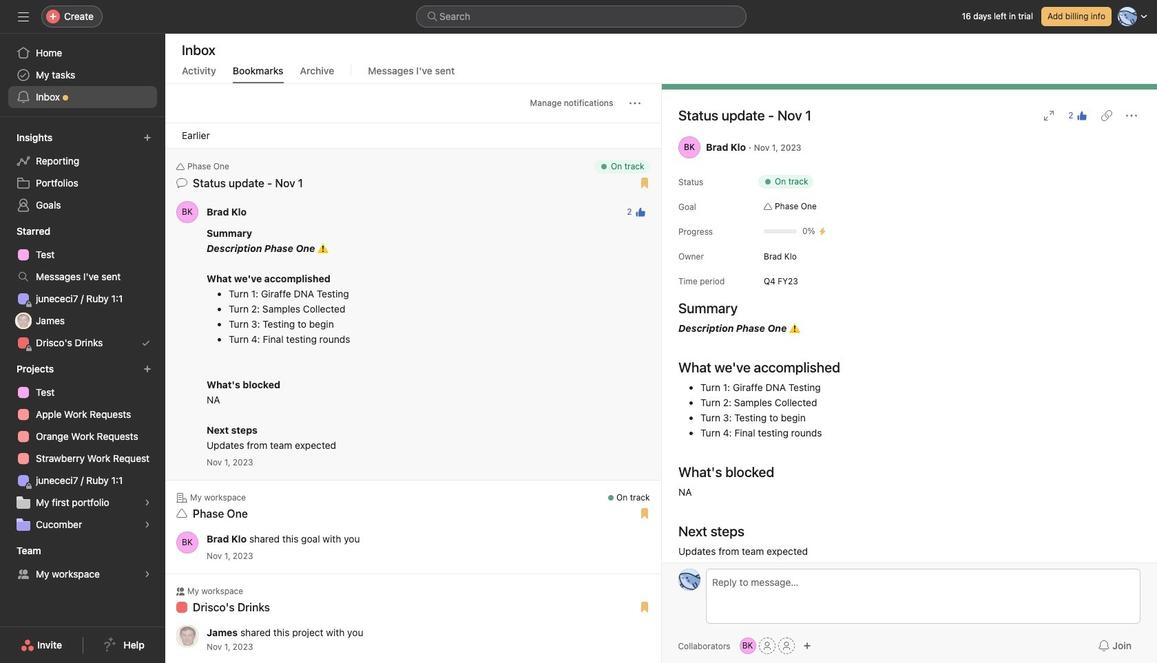 Task type: locate. For each thing, give the bounding box(es) containing it.
1 horizontal spatial 2 likes. you liked this task image
[[1076, 110, 1087, 121]]

see details, my workspace image
[[143, 571, 152, 579]]

1 vertical spatial more actions image
[[1126, 110, 1137, 121]]

teams element
[[0, 539, 165, 589]]

2 horizontal spatial more actions image
[[1126, 110, 1137, 121]]

2 vertical spatial more actions image
[[591, 165, 602, 176]]

full screen image
[[1044, 110, 1055, 121]]

new insights image
[[143, 134, 152, 142]]

0 vertical spatial more actions image
[[630, 98, 641, 109]]

starred element
[[0, 219, 165, 357]]

1 vertical spatial open user profile image
[[176, 532, 198, 554]]

global element
[[0, 34, 165, 116]]

2 likes. you liked this task image
[[1076, 110, 1087, 121], [635, 207, 646, 218]]

open user profile image
[[176, 201, 198, 223], [176, 532, 198, 554], [678, 569, 700, 591]]

0 vertical spatial archive notification image
[[635, 165, 646, 176]]

archive notification image
[[635, 165, 646, 176], [635, 591, 646, 602]]

add or remove collaborators image
[[803, 642, 812, 651]]

copy link image
[[1101, 110, 1112, 121]]

1 vertical spatial archive notification image
[[635, 591, 646, 602]]

⚠️ image
[[318, 243, 329, 254]]

1 vertical spatial 2 likes. you liked this task image
[[635, 207, 646, 218]]

list box
[[416, 6, 747, 28]]

status update icon image
[[176, 178, 187, 189]]

more actions image
[[630, 98, 641, 109], [1126, 110, 1137, 121], [591, 165, 602, 176]]



Task type: vqa. For each thing, say whether or not it's contained in the screenshot.
Global element
yes



Task type: describe. For each thing, give the bounding box(es) containing it.
0 horizontal spatial 2 likes. you liked this task image
[[635, 207, 646, 218]]

2 vertical spatial open user profile image
[[678, 569, 700, 591]]

2 archive notification image from the top
[[635, 591, 646, 602]]

1 horizontal spatial more actions image
[[630, 98, 641, 109]]

0 vertical spatial 2 likes. you liked this task image
[[1076, 110, 1087, 121]]

see details, cucomber image
[[143, 521, 152, 529]]

see details, my first portfolio image
[[143, 499, 152, 507]]

hide sidebar image
[[18, 11, 29, 22]]

archive notification image
[[635, 497, 646, 508]]

remove from bookmarks image
[[613, 165, 624, 176]]

1 archive notification image from the top
[[635, 165, 646, 176]]

new project or portfolio image
[[143, 365, 152, 374]]

add or remove collaborators image
[[740, 638, 756, 655]]

remove from bookmarks image
[[613, 497, 624, 508]]

insights element
[[0, 125, 165, 219]]

projects element
[[0, 357, 165, 539]]

⚠️ image
[[789, 323, 800, 334]]

0 vertical spatial open user profile image
[[176, 201, 198, 223]]

0 horizontal spatial more actions image
[[591, 165, 602, 176]]



